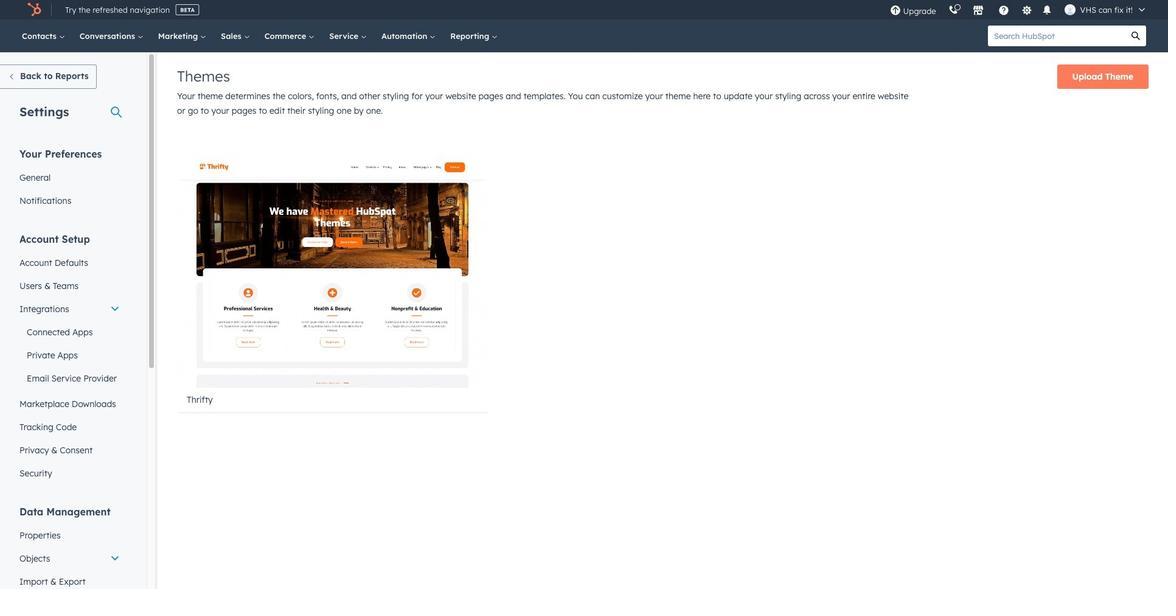 Task type: locate. For each thing, give the bounding box(es) containing it.
menu
[[884, 0, 1154, 19]]

banner
[[177, 61, 1149, 89]]

account setup element
[[12, 233, 127, 485]]

data management element
[[12, 505, 127, 589]]

thrifty theme preview image
[[177, 155, 488, 589]]

your preferences element
[[12, 147, 127, 212]]

jer mill image
[[1065, 4, 1076, 15]]



Task type: vqa. For each thing, say whether or not it's contained in the screenshot.
DATA MANAGEMENT element
yes



Task type: describe. For each thing, give the bounding box(es) containing it.
marketplaces image
[[973, 5, 984, 16]]

Search HubSpot search field
[[989, 26, 1126, 46]]



